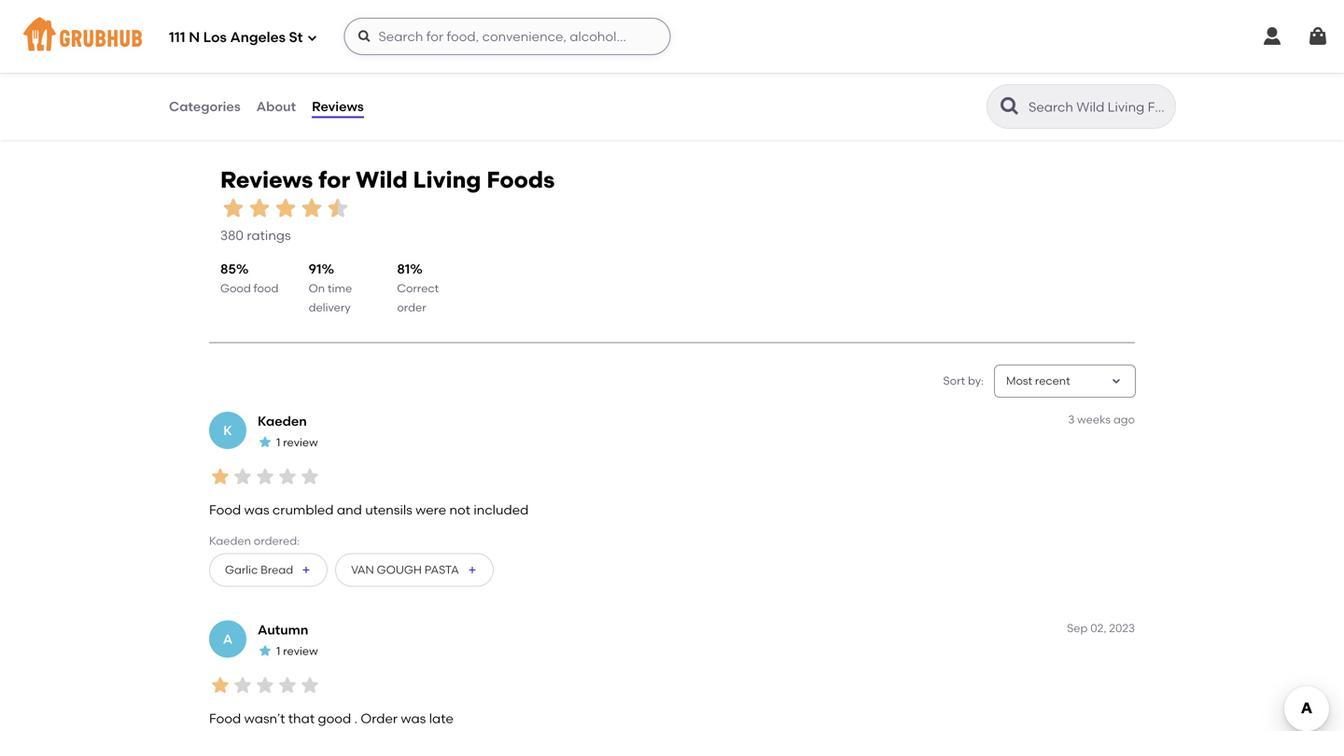 Task type: describe. For each thing, give the bounding box(es) containing it.
sort
[[943, 374, 965, 388]]

angeles
[[230, 29, 286, 46]]

wild
[[356, 166, 408, 193]]

min
[[555, 7, 575, 21]]

0 vertical spatial was
[[244, 502, 269, 518]]

sep
[[1067, 621, 1088, 635]]

plus icon image for van gough pasta
[[467, 564, 478, 576]]

utensils
[[365, 502, 412, 518]]

sort by:
[[943, 374, 984, 388]]

good
[[220, 282, 251, 295]]

111 n los angeles st
[[169, 29, 303, 46]]

van gough pasta button
[[335, 553, 494, 587]]

pasta
[[425, 563, 459, 577]]

91
[[309, 261, 322, 277]]

a
[[223, 631, 233, 647]]

on
[[309, 282, 325, 295]]

garlic bread button
[[209, 553, 328, 587]]

order
[[397, 301, 426, 314]]

for
[[318, 166, 350, 193]]

correct
[[397, 282, 439, 295]]

by:
[[968, 374, 984, 388]]

caret down icon image
[[1109, 374, 1124, 389]]

garlic
[[225, 563, 258, 577]]

most
[[1006, 374, 1033, 388]]

living
[[413, 166, 481, 193]]

.
[[354, 710, 358, 726]]

good
[[318, 710, 351, 726]]

main navigation navigation
[[0, 0, 1344, 73]]

categories
[[169, 98, 241, 114]]

about button
[[255, 73, 297, 140]]

1 for kaeden
[[276, 436, 280, 449]]

2023
[[1109, 621, 1135, 635]]

mi inside 5–15 min 1.20 mi
[[552, 23, 566, 37]]

garlic bread
[[225, 563, 293, 577]]

1 for autumn
[[276, 644, 280, 658]]

1 mi from the left
[[217, 23, 230, 37]]

gough
[[377, 563, 422, 577]]

delivery
[[309, 301, 351, 314]]

reviews for reviews for wild living foods
[[220, 166, 313, 193]]

were
[[416, 502, 446, 518]]

380 ratings
[[220, 228, 291, 243]]

weeks
[[1078, 413, 1111, 426]]

81 correct order
[[397, 261, 439, 314]]

review for kaeden
[[283, 436, 318, 449]]

1 review for kaeden
[[276, 436, 318, 449]]

ordered:
[[254, 534, 300, 547]]

reviews button
[[311, 73, 365, 140]]

late
[[429, 710, 454, 726]]

81
[[397, 261, 410, 277]]

time
[[328, 282, 352, 295]]

van
[[351, 563, 374, 577]]

02,
[[1091, 621, 1107, 635]]

k
[[223, 422, 232, 438]]

food wasn't that good . order was late
[[209, 710, 454, 726]]

1649 ratings
[[408, 27, 482, 43]]

1.20
[[529, 23, 549, 37]]

wasn't
[[244, 710, 285, 726]]

included
[[474, 502, 529, 518]]

that
[[288, 710, 315, 726]]

crumbled
[[273, 502, 334, 518]]

not
[[450, 502, 471, 518]]



Task type: locate. For each thing, give the bounding box(es) containing it.
1 review up crumbled
[[276, 436, 318, 449]]

plus icon image inside garlic bread button
[[301, 564, 312, 576]]

review
[[283, 436, 318, 449], [283, 644, 318, 658]]

1 vertical spatial ratings
[[247, 228, 291, 243]]

recent
[[1035, 374, 1071, 388]]

food for food was crumbled and utensils were not included
[[209, 502, 241, 518]]

most recent
[[1006, 374, 1071, 388]]

2 food from the top
[[209, 710, 241, 726]]

111
[[169, 29, 185, 46]]

1649
[[408, 27, 435, 43]]

food left wasn't at the bottom left
[[209, 710, 241, 726]]

review down autumn
[[283, 644, 318, 658]]

food
[[209, 502, 241, 518], [209, 710, 241, 726]]

review up crumbled
[[283, 436, 318, 449]]

ratings for 1649 ratings
[[438, 27, 482, 43]]

1 plus icon image from the left
[[301, 564, 312, 576]]

0 vertical spatial reviews
[[312, 98, 364, 114]]

Search Wild Living Foods search field
[[1027, 98, 1170, 116]]

0 vertical spatial food
[[209, 502, 241, 518]]

85 good food
[[220, 261, 279, 295]]

foods
[[487, 166, 555, 193]]

mi
[[217, 23, 230, 37], [552, 23, 566, 37]]

plus icon image right the pasta
[[467, 564, 478, 576]]

plus icon image
[[301, 564, 312, 576], [467, 564, 478, 576]]

1 horizontal spatial was
[[401, 710, 426, 726]]

reviews inside button
[[312, 98, 364, 114]]

van gough pasta
[[351, 563, 459, 577]]

kaeden  ordered:
[[209, 534, 300, 547]]

1 vertical spatial food
[[209, 710, 241, 726]]

0 horizontal spatial plus icon image
[[301, 564, 312, 576]]

n
[[189, 29, 200, 46]]

food for food wasn't that good . order was late
[[209, 710, 241, 726]]

1 vertical spatial reviews
[[220, 166, 313, 193]]

reviews
[[312, 98, 364, 114], [220, 166, 313, 193]]

st
[[289, 29, 303, 46]]

mi down min
[[552, 23, 566, 37]]

sep 02, 2023
[[1067, 621, 1135, 635]]

kaeden
[[258, 413, 307, 429], [209, 534, 251, 547]]

91 on time delivery
[[309, 261, 352, 314]]

reviews up 380 ratings
[[220, 166, 313, 193]]

3
[[1068, 413, 1075, 426]]

autumn
[[258, 622, 308, 638]]

food
[[254, 282, 279, 295]]

kaeden up garlic
[[209, 534, 251, 547]]

and
[[337, 502, 362, 518]]

plus icon image right 'bread'
[[301, 564, 312, 576]]

1.01
[[195, 23, 213, 37]]

categories button
[[168, 73, 241, 140]]

ratings for 380 ratings
[[247, 228, 291, 243]]

1 vertical spatial 1
[[276, 644, 280, 658]]

2 plus icon image from the left
[[467, 564, 478, 576]]

1 review down autumn
[[276, 644, 318, 658]]

0 vertical spatial 1 review
[[276, 436, 318, 449]]

2 1 from the top
[[276, 644, 280, 658]]

was
[[244, 502, 269, 518], [401, 710, 426, 726]]

bread
[[261, 563, 293, 577]]

2 1 review from the top
[[276, 644, 318, 658]]

1 review from the top
[[283, 436, 318, 449]]

plus icon image inside 'van gough pasta' button
[[467, 564, 478, 576]]

review for autumn
[[283, 644, 318, 658]]

1 horizontal spatial mi
[[552, 23, 566, 37]]

1 horizontal spatial ratings
[[438, 27, 482, 43]]

ratings right 380 at the top
[[247, 228, 291, 243]]

svg image
[[1261, 25, 1284, 48], [1307, 25, 1329, 48], [357, 29, 372, 44], [307, 32, 318, 43]]

1 review
[[276, 436, 318, 449], [276, 644, 318, 658]]

ratings
[[438, 27, 482, 43], [247, 228, 291, 243]]

Sort by: field
[[1006, 373, 1071, 389]]

was left late
[[401, 710, 426, 726]]

about
[[256, 98, 296, 114]]

1 horizontal spatial plus icon image
[[467, 564, 478, 576]]

Search for food, convenience, alcohol... search field
[[344, 18, 671, 55]]

1 vertical spatial was
[[401, 710, 426, 726]]

los
[[203, 29, 227, 46]]

5–15 min 1.20 mi
[[529, 7, 575, 37]]

1 horizontal spatial kaeden
[[258, 413, 307, 429]]

food up kaeden  ordered:
[[209, 502, 241, 518]]

1 review for autumn
[[276, 644, 318, 658]]

1 food from the top
[[209, 502, 241, 518]]

star icon image
[[407, 6, 422, 21], [422, 6, 437, 21], [437, 6, 452, 21], [452, 6, 467, 21], [467, 6, 482, 21], [220, 195, 246, 221], [246, 195, 273, 221], [273, 195, 299, 221], [299, 195, 325, 221], [325, 195, 351, 221], [325, 195, 351, 221], [258, 434, 273, 449], [209, 466, 232, 488], [232, 466, 254, 488], [254, 466, 276, 488], [276, 466, 299, 488], [299, 466, 321, 488], [258, 643, 273, 658], [209, 674, 232, 697], [232, 674, 254, 697], [254, 674, 276, 697], [276, 674, 299, 697], [299, 674, 321, 697]]

0 horizontal spatial was
[[244, 502, 269, 518]]

kaeden for kaeden  ordered:
[[209, 534, 251, 547]]

1 down autumn
[[276, 644, 280, 658]]

5–15
[[529, 7, 552, 21]]

0 vertical spatial 1
[[276, 436, 280, 449]]

0 horizontal spatial ratings
[[247, 228, 291, 243]]

380
[[220, 228, 244, 243]]

0 horizontal spatial kaeden
[[209, 534, 251, 547]]

search icon image
[[999, 95, 1021, 118]]

0 vertical spatial ratings
[[438, 27, 482, 43]]

food was crumbled and utensils were not included
[[209, 502, 529, 518]]

kaeden right k
[[258, 413, 307, 429]]

0 vertical spatial kaeden
[[258, 413, 307, 429]]

85
[[220, 261, 236, 277]]

1 vertical spatial 1 review
[[276, 644, 318, 658]]

mi right 1.01
[[217, 23, 230, 37]]

0 horizontal spatial mi
[[217, 23, 230, 37]]

1 vertical spatial kaeden
[[209, 534, 251, 547]]

0 vertical spatial review
[[283, 436, 318, 449]]

kaeden for kaeden
[[258, 413, 307, 429]]

order
[[361, 710, 398, 726]]

2 review from the top
[[283, 644, 318, 658]]

2 mi from the left
[[552, 23, 566, 37]]

1 right k
[[276, 436, 280, 449]]

reviews for reviews
[[312, 98, 364, 114]]

1
[[276, 436, 280, 449], [276, 644, 280, 658]]

was up kaeden  ordered:
[[244, 502, 269, 518]]

1.01 mi
[[195, 23, 230, 37]]

plus icon image for garlic bread
[[301, 564, 312, 576]]

1 1 from the top
[[276, 436, 280, 449]]

ago
[[1114, 413, 1135, 426]]

reviews for wild living foods
[[220, 166, 555, 193]]

3 weeks ago
[[1068, 413, 1135, 426]]

1 vertical spatial review
[[283, 644, 318, 658]]

reviews right about
[[312, 98, 364, 114]]

1 1 review from the top
[[276, 436, 318, 449]]

ratings right 1649
[[438, 27, 482, 43]]



Task type: vqa. For each thing, say whether or not it's contained in the screenshot.
1649 ratings
yes



